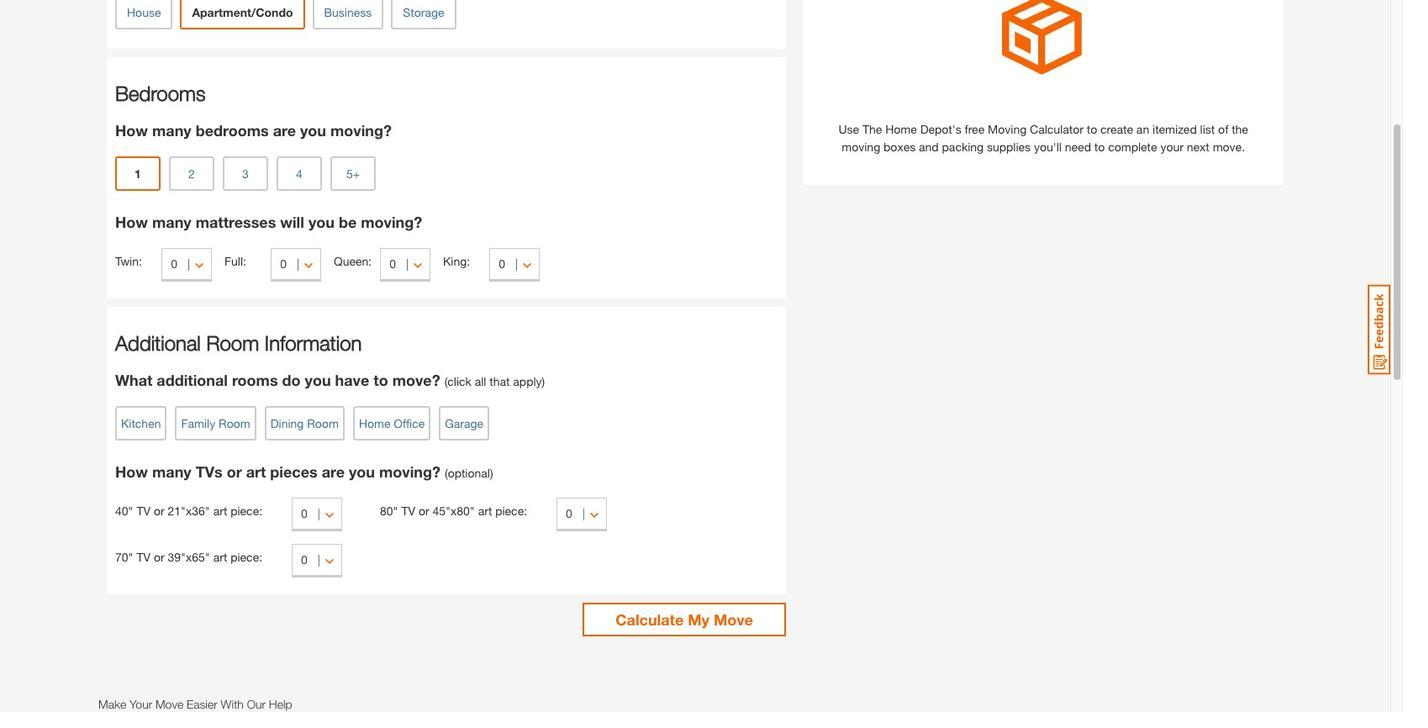 Task type: locate. For each thing, give the bounding box(es) containing it.
art left pieces
[[246, 463, 266, 481]]

room inside "button"
[[307, 416, 339, 430]]

art right 39"x65"
[[213, 550, 227, 564]]

tv right 40"
[[137, 504, 151, 518]]

room for additional
[[206, 331, 259, 355]]

or left 21"x36"
[[154, 504, 164, 518]]

you right do
[[305, 371, 331, 389]]

easier
[[187, 697, 217, 711]]

2 vertical spatial how
[[115, 463, 148, 481]]

tv right 80"
[[401, 504, 415, 518]]

or for 40" tv or 21"x36" art piece:
[[154, 504, 164, 518]]

tvs
[[196, 463, 223, 481]]

you left be
[[309, 213, 335, 231]]

to right need on the top
[[1095, 140, 1105, 154]]

2 many from the top
[[152, 213, 191, 231]]

1 vertical spatial many
[[152, 213, 191, 231]]

piece: for 70" tv or 39"x65" art piece:
[[231, 550, 262, 564]]

move inside button
[[714, 611, 753, 629]]

how up 40"
[[115, 463, 148, 481]]

45"x80"
[[433, 504, 475, 518]]

1 horizontal spatial home
[[886, 122, 917, 136]]

how many mattresses will you be moving?
[[115, 213, 422, 231]]

room right dining
[[307, 416, 339, 430]]

home left office in the bottom of the page
[[359, 416, 391, 430]]

2 vertical spatial many
[[152, 463, 191, 481]]

what additional rooms do you have to move? (click all that apply)
[[115, 371, 545, 389]]

0 button for 40" tv or 21"x36" art piece:
[[292, 498, 342, 531]]

tv for 80"
[[401, 504, 415, 518]]

0 horizontal spatial home
[[359, 416, 391, 430]]

0 horizontal spatial are
[[273, 121, 296, 140]]

40" tv or 21"x36" art piece:
[[115, 504, 262, 518]]

1 vertical spatial home
[[359, 416, 391, 430]]

2 how from the top
[[115, 213, 148, 231]]

home up the boxes
[[886, 122, 917, 136]]

or
[[227, 463, 242, 481], [154, 504, 164, 518], [419, 504, 429, 518], [154, 550, 164, 564]]

move right my at the bottom of the page
[[714, 611, 753, 629]]

move right 'your'
[[156, 697, 183, 711]]

room right the family
[[219, 416, 250, 430]]

are right pieces
[[322, 463, 345, 481]]

0 for queen:
[[390, 256, 396, 271]]

you down home office button
[[349, 463, 375, 481]]

business button
[[312, 0, 384, 29]]

piece: right 21"x36"
[[231, 504, 262, 518]]

3 button
[[223, 156, 268, 191]]

how up "1" on the left top
[[115, 121, 148, 140]]

need
[[1065, 140, 1092, 154]]

you up 4
[[300, 121, 326, 140]]

piece: for 40" tv or 21"x36" art piece:
[[231, 504, 262, 518]]

0 button for full:
[[271, 248, 321, 282]]

you'll
[[1034, 140, 1062, 154]]

to right have
[[374, 371, 388, 389]]

0 for king:
[[499, 256, 505, 271]]

family room button
[[175, 406, 256, 441]]

or for 80" tv or 45"x80" art piece:
[[419, 504, 429, 518]]

that
[[490, 374, 510, 389]]

piece: for 80" tv or 45"x80" art piece:
[[495, 504, 527, 518]]

many for bedrooms
[[152, 121, 191, 140]]

how up "twin:"
[[115, 213, 148, 231]]

you for be
[[309, 213, 335, 231]]

0 vertical spatial many
[[152, 121, 191, 140]]

moving? right be
[[361, 213, 422, 231]]

move
[[714, 611, 753, 629], [156, 697, 183, 711]]

3 how from the top
[[115, 463, 148, 481]]

1 how from the top
[[115, 121, 148, 140]]

1 vertical spatial how
[[115, 213, 148, 231]]

many down bedrooms
[[152, 121, 191, 140]]

your
[[1161, 140, 1184, 154]]

moving? up 5+
[[330, 121, 392, 140]]

1 vertical spatial to
[[1095, 140, 1105, 154]]

with
[[221, 697, 244, 711]]

0 button for twin:
[[162, 248, 212, 282]]

1 vertical spatial move
[[156, 697, 183, 711]]

1 many from the top
[[152, 121, 191, 140]]

you
[[300, 121, 326, 140], [309, 213, 335, 231], [305, 371, 331, 389], [349, 463, 375, 481]]

many down the 2 button
[[152, 213, 191, 231]]

5+ button
[[330, 156, 376, 191]]

piece: right 45"x80"
[[495, 504, 527, 518]]

2 vertical spatial moving?
[[379, 463, 441, 481]]

art
[[246, 463, 266, 481], [213, 504, 227, 518], [478, 504, 492, 518], [213, 550, 227, 564]]

80" tv or 45"x80" art piece:
[[380, 504, 527, 518]]

home
[[886, 122, 917, 136], [359, 416, 391, 430]]

calculate my move
[[616, 611, 753, 629]]

0
[[171, 256, 177, 271], [280, 256, 287, 271], [390, 256, 396, 271], [499, 256, 505, 271], [301, 506, 308, 521], [566, 506, 573, 521], [301, 552, 308, 567]]

move for my
[[714, 611, 753, 629]]

additional
[[157, 371, 228, 389]]

room inside button
[[219, 416, 250, 430]]

apartment/condo
[[192, 5, 293, 19]]

do
[[282, 371, 301, 389]]

or right tvs
[[227, 463, 242, 481]]

3 many from the top
[[152, 463, 191, 481]]

how
[[115, 121, 148, 140], [115, 213, 148, 231], [115, 463, 148, 481]]

0 for twin:
[[171, 256, 177, 271]]

0 horizontal spatial move
[[156, 697, 183, 711]]

0 vertical spatial home
[[886, 122, 917, 136]]

additional room information
[[115, 331, 362, 355]]

2 vertical spatial to
[[374, 371, 388, 389]]

0 vertical spatial how
[[115, 121, 148, 140]]

0 vertical spatial move
[[714, 611, 753, 629]]

0 button
[[162, 248, 212, 282], [271, 248, 321, 282], [380, 248, 431, 282], [490, 248, 540, 282], [292, 498, 342, 531], [557, 498, 607, 531], [292, 544, 342, 578]]

art right 21"x36"
[[213, 504, 227, 518]]

how for how many bedrooms are you moving?
[[115, 121, 148, 140]]

moving box and calculator image
[[1002, 0, 1086, 78]]

tv
[[137, 504, 151, 518], [401, 504, 415, 518], [137, 550, 151, 564]]

0 button for queen:
[[380, 248, 431, 282]]

are up 4 "button"
[[273, 121, 296, 140]]

1 horizontal spatial move
[[714, 611, 753, 629]]

depot's
[[921, 122, 962, 136]]

rooms
[[232, 371, 278, 389]]

1 horizontal spatial are
[[322, 463, 345, 481]]

mattresses
[[196, 213, 276, 231]]

garage button
[[439, 406, 490, 441]]

many left tvs
[[152, 463, 191, 481]]

3
[[242, 166, 249, 180]]

or left 39"x65"
[[154, 550, 164, 564]]

calculate my move button
[[583, 603, 787, 637]]

room up rooms at the left of page
[[206, 331, 259, 355]]

to up need on the top
[[1087, 122, 1098, 136]]

tv right 70"
[[137, 550, 151, 564]]

apartment/condo button
[[180, 0, 305, 29]]

moving? up 80"
[[379, 463, 441, 481]]

kitchen
[[121, 416, 161, 430]]

moving?
[[330, 121, 392, 140], [361, 213, 422, 231], [379, 463, 441, 481]]

piece: right 39"x65"
[[231, 550, 262, 564]]

all
[[475, 374, 486, 389]]

1 button
[[115, 156, 161, 191]]

21"x36"
[[168, 504, 210, 518]]

free
[[965, 122, 985, 136]]

move?
[[392, 371, 440, 389]]

move.
[[1213, 140, 1245, 154]]

0 vertical spatial are
[[273, 121, 296, 140]]

or left 45"x80"
[[419, 504, 429, 518]]

piece:
[[231, 504, 262, 518], [495, 504, 527, 518], [231, 550, 262, 564]]

are
[[273, 121, 296, 140], [322, 463, 345, 481]]

many
[[152, 121, 191, 140], [152, 213, 191, 231], [152, 463, 191, 481]]

art right 45"x80"
[[478, 504, 492, 518]]

1
[[135, 166, 141, 180]]

kitchen button
[[115, 406, 167, 441]]

calculate
[[616, 611, 684, 629]]



Task type: vqa. For each thing, say whether or not it's contained in the screenshot.
middle How
yes



Task type: describe. For each thing, give the bounding box(es) containing it.
4 button
[[277, 156, 322, 191]]

1 vertical spatial are
[[322, 463, 345, 481]]

4
[[296, 166, 303, 180]]

information
[[265, 331, 362, 355]]

complete
[[1108, 140, 1158, 154]]

home inside 'use the home depot's free moving calculator to create an itemized list of the moving boxes and packing supplies you'll need to complete your next move.'
[[886, 122, 917, 136]]

tv for 70"
[[137, 550, 151, 564]]

5+
[[346, 166, 360, 180]]

king:
[[443, 254, 470, 268]]

art for 45"x80"
[[478, 504, 492, 518]]

you for have
[[305, 371, 331, 389]]

0 button for 70" tv or 39"x65" art piece:
[[292, 544, 342, 578]]

an
[[1137, 122, 1150, 136]]

0 for full:
[[280, 256, 287, 271]]

house
[[127, 5, 161, 19]]

moving
[[988, 122, 1027, 136]]

twin:
[[115, 254, 142, 268]]

garage
[[445, 416, 484, 430]]

have
[[335, 371, 369, 389]]

2
[[188, 166, 195, 180]]

move for your
[[156, 697, 183, 711]]

storage button
[[391, 0, 456, 29]]

how for how many mattresses will you be moving?
[[115, 213, 148, 231]]

how many bedrooms are you moving?
[[115, 121, 392, 140]]

your
[[130, 697, 152, 711]]

list
[[1201, 122, 1215, 136]]

supplies
[[987, 140, 1031, 154]]

0 button for 80" tv or 45"x80" art piece:
[[557, 498, 607, 531]]

room for family
[[219, 416, 250, 430]]

itemized
[[1153, 122, 1197, 136]]

art for 21"x36"
[[213, 504, 227, 518]]

house button
[[115, 0, 173, 29]]

family
[[181, 416, 215, 430]]

feedback link image
[[1368, 284, 1391, 375]]

the
[[863, 122, 882, 136]]

you for moving?
[[300, 121, 326, 140]]

make your move easier with our help
[[98, 697, 292, 711]]

home office button
[[353, 406, 431, 441]]

40"
[[115, 504, 133, 518]]

(optional)
[[445, 466, 493, 480]]

many for mattresses
[[152, 213, 191, 231]]

moving
[[842, 140, 881, 154]]

make
[[98, 697, 126, 711]]

and
[[919, 140, 939, 154]]

0 vertical spatial to
[[1087, 122, 1098, 136]]

how many tvs or art pieces are you moving? (optional)
[[115, 463, 493, 481]]

create
[[1101, 122, 1134, 136]]

queen:
[[334, 254, 372, 268]]

apply)
[[513, 374, 545, 389]]

dining
[[271, 416, 304, 430]]

0 button for king:
[[490, 248, 540, 282]]

0 for 80" tv or 45"x80" art piece:
[[566, 506, 573, 521]]

be
[[339, 213, 357, 231]]

0 for 40" tv or 21"x36" art piece:
[[301, 506, 308, 521]]

70"
[[115, 550, 133, 564]]

many for tvs
[[152, 463, 191, 481]]

dining room button
[[265, 406, 345, 441]]

what
[[115, 371, 152, 389]]

use
[[839, 122, 859, 136]]

use the home depot's free moving calculator to create an itemized list of the moving boxes and packing supplies you'll need to complete your next move.
[[839, 122, 1249, 154]]

our
[[247, 697, 266, 711]]

or for 70" tv or 39"x65" art piece:
[[154, 550, 164, 564]]

39"x65"
[[168, 550, 210, 564]]

next
[[1187, 140, 1210, 154]]

family room
[[181, 416, 250, 430]]

calculator
[[1030, 122, 1084, 136]]

pieces
[[270, 463, 318, 481]]

art for or
[[246, 463, 266, 481]]

dining room
[[271, 416, 339, 430]]

business
[[324, 5, 372, 19]]

boxes
[[884, 140, 916, 154]]

my
[[688, 611, 710, 629]]

(click
[[445, 374, 472, 389]]

of
[[1219, 122, 1229, 136]]

packing
[[942, 140, 984, 154]]

will
[[280, 213, 304, 231]]

the
[[1232, 122, 1249, 136]]

80"
[[380, 504, 398, 518]]

storage
[[403, 5, 444, 19]]

full:
[[225, 254, 246, 268]]

0 for 70" tv or 39"x65" art piece:
[[301, 552, 308, 567]]

office
[[394, 416, 425, 430]]

70" tv or 39"x65" art piece:
[[115, 550, 262, 564]]

2 button
[[169, 156, 214, 191]]

home office
[[359, 416, 425, 430]]

room for dining
[[307, 416, 339, 430]]

home inside button
[[359, 416, 391, 430]]

art for 39"x65"
[[213, 550, 227, 564]]

tv for 40"
[[137, 504, 151, 518]]

0 vertical spatial moving?
[[330, 121, 392, 140]]

help
[[269, 697, 292, 711]]

1 vertical spatial moving?
[[361, 213, 422, 231]]

bedrooms
[[115, 82, 206, 105]]



